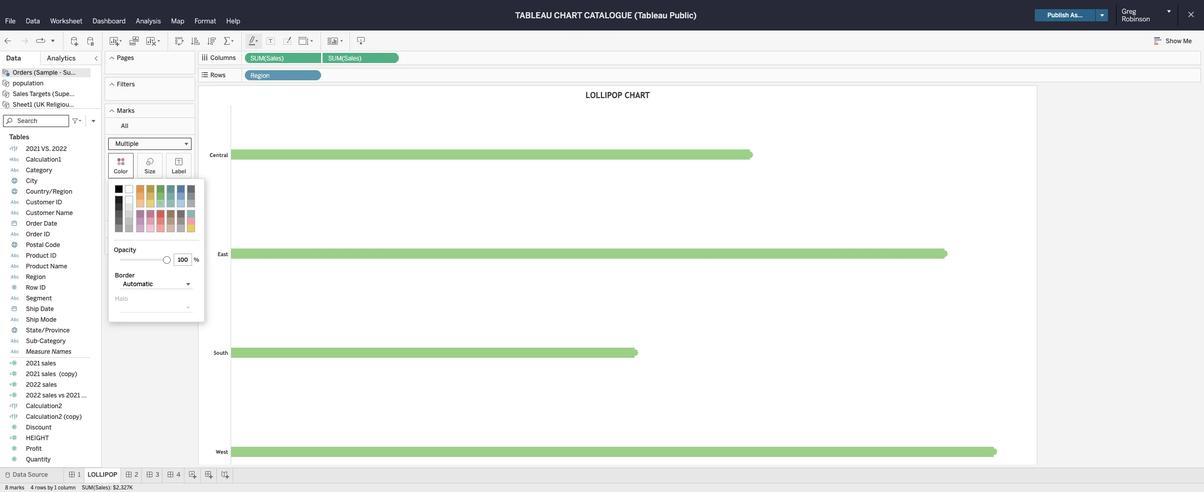 Task type: describe. For each thing, give the bounding box(es) containing it.
highlight image
[[248, 36, 260, 46]]

2021 vs. 2022
[[26, 145, 67, 152]]

product for product name
[[26, 263, 49, 270]]

show me button
[[1150, 33, 1202, 49]]

2022 sales
[[26, 381, 57, 388]]

names
[[52, 348, 72, 355]]

automatic
[[123, 281, 153, 288]]

dashboard
[[93, 17, 126, 25]]

4 for 4
[[177, 471, 181, 478]]

new worksheet image
[[109, 36, 123, 46]]

4 rows by 1 column
[[31, 485, 76, 491]]

id for row id
[[40, 284, 46, 291]]

1 vertical spatial category
[[39, 337, 66, 344]]

publish as...
[[1048, 12, 1083, 19]]

sorted ascending by sum of sales within region image
[[191, 36, 201, 46]]

population
[[13, 80, 44, 87]]

sum(sales): $2,327k
[[82, 485, 133, 491]]

Search text field
[[3, 115, 69, 127]]

1 vertical spatial (copy)
[[64, 413, 82, 420]]

height
[[26, 434, 49, 442]]

date for order date
[[44, 220, 57, 227]]

2021 sales
[[26, 360, 57, 367]]

sales for 2022 sales
[[42, 381, 57, 388]]

2021 for 2021 sales
[[26, 360, 40, 367]]

rows
[[210, 72, 226, 79]]

help
[[227, 17, 240, 25]]

code
[[45, 241, 60, 248]]

id for customer id
[[56, 199, 62, 206]]

sum(sales) down show mark labels 'icon'
[[251, 55, 284, 62]]

-
[[59, 69, 62, 76]]

0 vertical spatial data
[[26, 17, 40, 25]]

label
[[172, 168, 186, 175]]

West, Region. Press Space to toggle selection. Press Escape to go back to the left margin. Use arrow keys to navigate headers text field
[[200, 402, 231, 492]]

3
[[156, 471, 159, 478]]

1 vertical spatial data
[[6, 54, 21, 62]]

8 marks
[[5, 485, 24, 491]]

2021 for 2021 sales  (copy)
[[26, 370, 40, 377]]

robinson
[[1122, 15, 1151, 23]]

duplicate image
[[129, 36, 139, 46]]

color
[[114, 168, 128, 175]]

sum(sales) left the (2)
[[121, 242, 155, 250]]

sorted descending by sum of sales within region image
[[207, 36, 217, 46]]

2022 for 2022 sales
[[26, 381, 41, 388]]

detail
[[113, 197, 129, 203]]

1 vertical spatial region
[[26, 273, 46, 280]]

order for order id
[[26, 231, 42, 238]]

2 vertical spatial data
[[13, 471, 26, 478]]

tables
[[9, 133, 29, 141]]

product name
[[26, 263, 67, 270]]

column
[[58, 485, 76, 491]]

collapse image
[[93, 55, 99, 62]]

sub-category
[[26, 337, 66, 344]]

filters
[[117, 81, 135, 88]]

(sample
[[34, 69, 58, 76]]

customer name
[[26, 209, 73, 216]]

0 vertical spatial region
[[251, 72, 270, 79]]

sum(sales):
[[82, 485, 112, 491]]

(tableau
[[635, 10, 668, 20]]

0 vertical spatial (copy)
[[59, 370, 77, 377]]

(uk
[[34, 101, 45, 108]]

lollipop for lollipop
[[88, 471, 117, 478]]

religious
[[46, 101, 72, 108]]

as...
[[1071, 12, 1083, 19]]

calculation1
[[26, 156, 61, 163]]

(5))
[[96, 69, 107, 76]]

ship for ship date
[[26, 305, 39, 312]]

analysis
[[136, 17, 161, 25]]

calculation2 for calculation2 (copy)
[[26, 413, 62, 420]]

demographics)
[[74, 101, 118, 108]]

sales
[[26, 466, 41, 474]]

map
[[171, 17, 184, 25]]

swap rows and columns image
[[174, 36, 185, 46]]

format
[[195, 17, 216, 25]]

2
[[135, 471, 138, 478]]

sum(sales) up sum(sales) (2)
[[121, 226, 155, 233]]

show me
[[1167, 38, 1193, 45]]

customer id
[[26, 199, 62, 206]]

size
[[144, 168, 155, 175]]

%
[[194, 257, 199, 263]]

0 vertical spatial 2022
[[52, 145, 67, 152]]

clear sheet image
[[145, 36, 162, 46]]

download image
[[356, 36, 367, 46]]

data source
[[13, 471, 48, 478]]

ship mode
[[26, 316, 56, 323]]



Task type: vqa. For each thing, say whether or not it's contained in the screenshot.
learn
no



Task type: locate. For each thing, give the bounding box(es) containing it.
1 ship from the top
[[26, 305, 39, 312]]

4 for 4 rows by 1 column
[[31, 485, 34, 491]]

redo image
[[19, 36, 29, 46]]

1 vertical spatial chart
[[625, 90, 650, 100]]

(copy)
[[59, 370, 77, 377], [64, 413, 82, 420]]

2021 down the measure
[[26, 360, 40, 367]]

source
[[28, 471, 48, 478]]

calculation2 (copy)
[[26, 413, 82, 420]]

sales for 2021 sales
[[41, 360, 56, 367]]

date for ship date
[[40, 305, 54, 312]]

0 vertical spatial chart
[[554, 10, 582, 20]]

date up mode
[[40, 305, 54, 312]]

id for order id
[[44, 231, 50, 238]]

public)
[[670, 10, 697, 20]]

ship down ship date
[[26, 316, 39, 323]]

category
[[26, 166, 52, 174], [39, 337, 66, 344]]

1 horizontal spatial chart
[[625, 90, 650, 100]]

orders (sample - superstore (5))
[[13, 69, 107, 76]]

2021 left "vs."
[[26, 145, 40, 152]]

totals image
[[223, 36, 235, 46]]

sheet1
[[13, 101, 32, 108]]

orders
[[13, 69, 32, 76]]

opacity
[[114, 247, 136, 254]]

all
[[121, 123, 128, 130]]

show
[[1167, 38, 1182, 45]]

superstore
[[63, 69, 95, 76]]

rows
[[35, 485, 46, 491]]

pause auto updates image
[[86, 36, 96, 46]]

0 vertical spatial lollipop
[[586, 90, 623, 100]]

category up measure names
[[39, 337, 66, 344]]

order for order date
[[26, 220, 42, 227]]

2021 right vs
[[66, 392, 80, 399]]

1 horizontal spatial region
[[251, 72, 270, 79]]

tableau
[[515, 10, 552, 20]]

publish
[[1048, 12, 1070, 19]]

8
[[5, 485, 8, 491]]

0 vertical spatial product
[[26, 252, 49, 259]]

1 horizontal spatial 4
[[177, 471, 181, 478]]

vs.
[[41, 145, 50, 152]]

Central, Region. Press Space to toggle selection. Press Escape to go back to the left margin. Use arrow keys to navigate headers text field
[[200, 105, 231, 204]]

calculation2
[[26, 402, 62, 409], [26, 413, 62, 420]]

0 vertical spatial category
[[26, 166, 52, 174]]

0 vertical spatial name
[[56, 209, 73, 216]]

1 vertical spatial customer
[[26, 209, 54, 216]]

measure names
[[26, 348, 72, 355]]

1 vertical spatial 4
[[31, 485, 34, 491]]

columns
[[210, 54, 236, 62]]

sales down 2021 sales  (copy)
[[42, 381, 57, 388]]

date down the customer name
[[44, 220, 57, 227]]

0 horizontal spatial 1
[[54, 485, 57, 491]]

lollipop for lollipop chart
[[586, 90, 623, 100]]

name down product id
[[50, 263, 67, 270]]

0 horizontal spatial lollipop
[[88, 471, 117, 478]]

1
[[78, 471, 81, 478], [54, 485, 57, 491]]

marks
[[9, 485, 24, 491]]

2021 sales  (copy)
[[26, 370, 77, 377]]

data up marks
[[13, 471, 26, 478]]

by
[[48, 485, 53, 491]]

2022 down 2022 sales
[[26, 392, 41, 399]]

sub-
[[26, 337, 40, 344]]

2021 for 2021 vs. 2022
[[26, 145, 40, 152]]

0 vertical spatial order
[[26, 220, 42, 227]]

category down calculation1
[[26, 166, 52, 174]]

sales up 2021 sales  (copy)
[[41, 360, 56, 367]]

(copy) down vs
[[64, 413, 82, 420]]

2 order from the top
[[26, 231, 42, 238]]

ship
[[26, 305, 39, 312], [26, 316, 39, 323]]

2 calculation2 from the top
[[26, 413, 62, 420]]

East, Region. Press Space to toggle selection. Press Escape to go back to the left margin. Use arrow keys to navigate headers text field
[[200, 204, 231, 303]]

order id
[[26, 231, 50, 238]]

id down the code
[[50, 252, 56, 259]]

show/hide cards image
[[327, 36, 344, 46]]

tableau chart catalogue (tableau public)
[[515, 10, 697, 20]]

file
[[5, 17, 16, 25]]

measure
[[26, 348, 50, 355]]

(2)
[[156, 242, 165, 250]]

postal code
[[26, 241, 60, 248]]

sales left vs
[[42, 392, 57, 399]]

sum(sales) down show/hide cards icon
[[328, 55, 362, 62]]

1 vertical spatial product
[[26, 263, 49, 270]]

1 vertical spatial ship
[[26, 316, 39, 323]]

chart for tableau
[[554, 10, 582, 20]]

(copy) up vs
[[59, 370, 77, 377]]

calculation2 up discount
[[26, 413, 62, 420]]

sales down 2021 sales
[[41, 370, 56, 377]]

1 vertical spatial 2022
[[26, 381, 41, 388]]

1 vertical spatial 1
[[54, 485, 57, 491]]

product for product id
[[26, 252, 49, 259]]

quantity
[[26, 456, 51, 463]]

0 horizontal spatial region
[[26, 273, 46, 280]]

1 calculation2 from the top
[[26, 402, 62, 409]]

sales
[[41, 360, 56, 367], [41, 370, 56, 377], [42, 381, 57, 388], [42, 392, 57, 399], [82, 392, 96, 399]]

sales for 2022 sales vs 2021 sales
[[42, 392, 57, 399]]

2021
[[26, 145, 40, 152], [26, 360, 40, 367], [26, 370, 40, 377], [66, 392, 80, 399]]

4
[[177, 471, 181, 478], [31, 485, 34, 491]]

order date
[[26, 220, 57, 227]]

1 vertical spatial name
[[50, 263, 67, 270]]

data
[[26, 17, 40, 25], [6, 54, 21, 62], [13, 471, 26, 478]]

product down product id
[[26, 263, 49, 270]]

2022 down 2021 sales  (copy)
[[26, 381, 41, 388]]

state/province
[[26, 327, 70, 334]]

0 vertical spatial 1
[[78, 471, 81, 478]]

country/region
[[26, 188, 72, 195]]

2022
[[52, 145, 67, 152], [26, 381, 41, 388], [26, 392, 41, 399]]

name
[[56, 209, 73, 216], [50, 263, 67, 270]]

id up the customer name
[[56, 199, 62, 206]]

greg robinson
[[1122, 8, 1151, 23]]

2021 up 2022 sales
[[26, 370, 40, 377]]

4 left rows
[[31, 485, 34, 491]]

1 order from the top
[[26, 220, 42, 227]]

ship date
[[26, 305, 54, 312]]

pages
[[117, 54, 134, 62]]

mode
[[40, 316, 56, 323]]

product id
[[26, 252, 56, 259]]

vs
[[58, 392, 65, 399]]

0 horizontal spatial chart
[[554, 10, 582, 20]]

new data source image
[[70, 36, 80, 46]]

publish as... button
[[1035, 9, 1096, 21]]

city
[[26, 177, 37, 184]]

name down customer id
[[56, 209, 73, 216]]

catalogue
[[584, 10, 633, 20]]

1 horizontal spatial lollipop
[[586, 90, 623, 100]]

customer up order date
[[26, 209, 54, 216]]

customer for customer id
[[26, 199, 54, 206]]

lollipop chart
[[586, 90, 650, 100]]

2022 for 2022 sales vs 2021 sales
[[26, 392, 41, 399]]

region down the highlight image
[[251, 72, 270, 79]]

0 horizontal spatial 4
[[31, 485, 34, 491]]

order up postal
[[26, 231, 42, 238]]

4 right 3 at the left bottom
[[177, 471, 181, 478]]

1 vertical spatial lollipop
[[88, 471, 117, 478]]

customer down country/region
[[26, 199, 54, 206]]

1 customer from the top
[[26, 199, 54, 206]]

sales for 2021 sales  (copy)
[[41, 370, 56, 377]]

customer for customer name
[[26, 209, 54, 216]]

discount
[[26, 424, 52, 431]]

$2,327k
[[113, 485, 133, 491]]

name for customer name
[[56, 209, 73, 216]]

product down postal
[[26, 252, 49, 259]]

undo image
[[3, 36, 13, 46]]

ship down segment
[[26, 305, 39, 312]]

2022 right "vs."
[[52, 145, 67, 152]]

2 customer from the top
[[26, 209, 54, 216]]

data up orders
[[6, 54, 21, 62]]

sum(sales) (2)
[[121, 242, 165, 250]]

customer
[[26, 199, 54, 206], [26, 209, 54, 216]]

row id
[[26, 284, 46, 291]]

2 product from the top
[[26, 263, 49, 270]]

id
[[56, 199, 62, 206], [44, 231, 50, 238], [50, 252, 56, 259], [40, 284, 46, 291]]

calculation2 for calculation2
[[26, 402, 62, 409]]

marks. press enter to open the view data window.. use arrow keys to navigate data visualization elements. image
[[231, 105, 1036, 492]]

greg
[[1122, 8, 1137, 15]]

ship for ship mode
[[26, 316, 39, 323]]

None text field
[[174, 254, 192, 266]]

sheet1 (uk religious demographics)
[[13, 101, 118, 108]]

profit
[[26, 445, 42, 452]]

1 vertical spatial order
[[26, 231, 42, 238]]

South, Region. Press Space to toggle selection. Press Escape to go back to the left margin. Use arrow keys to navigate headers text field
[[200, 303, 231, 402]]

0 vertical spatial customer
[[26, 199, 54, 206]]

id for product id
[[50, 252, 56, 259]]

me
[[1184, 38, 1193, 45]]

1 product from the top
[[26, 252, 49, 259]]

id right the row
[[40, 284, 46, 291]]

sales right vs
[[82, 392, 96, 399]]

0 vertical spatial calculation2
[[26, 402, 62, 409]]

postal
[[26, 241, 44, 248]]

fit image
[[298, 36, 315, 46]]

name for product name
[[50, 263, 67, 270]]

format workbook image
[[282, 36, 292, 46]]

None range field
[[120, 255, 171, 261]]

analytics
[[47, 54, 76, 62]]

data up replay animation image
[[26, 17, 40, 25]]

order up the order id
[[26, 220, 42, 227]]

row
[[26, 284, 38, 291]]

2 vertical spatial 2022
[[26, 392, 41, 399]]

show mark labels image
[[266, 36, 276, 46]]

replay animation image
[[36, 36, 46, 46]]

1 vertical spatial date
[[40, 305, 54, 312]]

marks
[[117, 107, 135, 114]]

sum(sales)
[[251, 55, 284, 62], [328, 55, 362, 62], [121, 226, 155, 233], [121, 242, 155, 250]]

chart for lollipop
[[625, 90, 650, 100]]

id up postal code
[[44, 231, 50, 238]]

0 vertical spatial 4
[[177, 471, 181, 478]]

calculation2 up calculation2 (copy) on the left bottom of page
[[26, 402, 62, 409]]

2 ship from the top
[[26, 316, 39, 323]]

replay animation image
[[50, 37, 56, 43]]

1 horizontal spatial 1
[[78, 471, 81, 478]]

worksheet
[[50, 17, 82, 25]]

1 vertical spatial calculation2
[[26, 413, 62, 420]]

region up row id
[[26, 273, 46, 280]]

0 vertical spatial date
[[44, 220, 57, 227]]

0 vertical spatial ship
[[26, 305, 39, 312]]

segment
[[26, 295, 52, 302]]

border
[[115, 272, 135, 279]]



